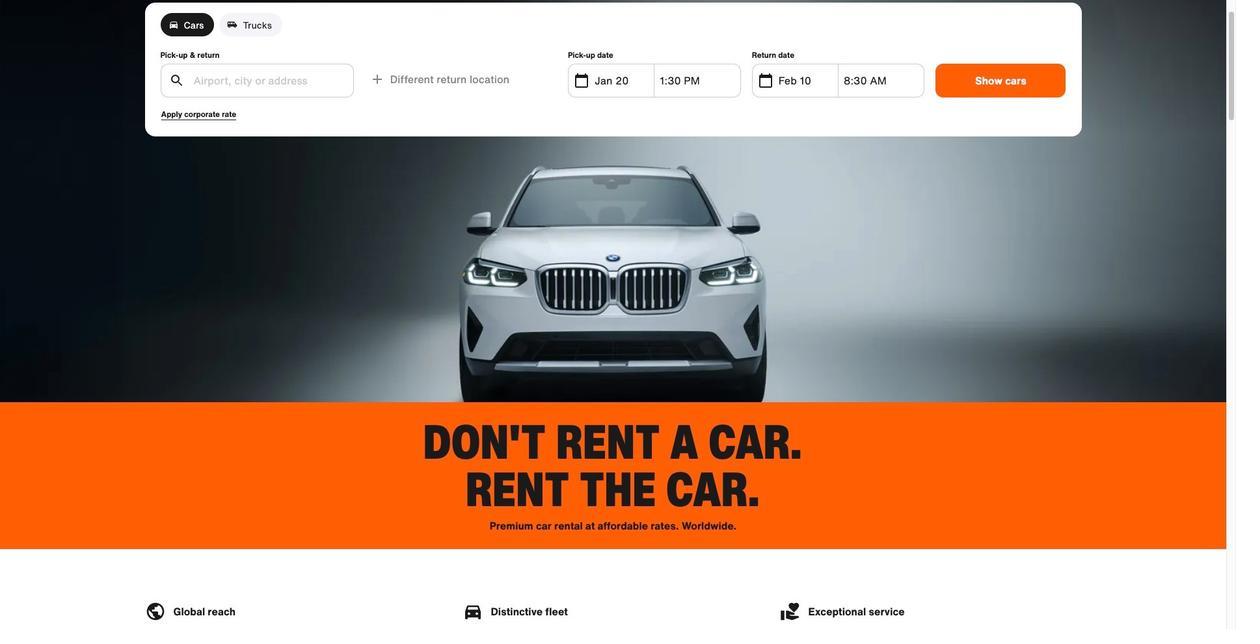 Task type: describe. For each thing, give the bounding box(es) containing it.
Airport, city or address text field
[[192, 64, 345, 97]]



Task type: locate. For each thing, give the bounding box(es) containing it.
premium car rental at affordable rates. worldwide. image
[[0, 0, 1227, 403]]



Task type: vqa. For each thing, say whether or not it's contained in the screenshot.
the 'Premium car rental at affordable rates. Worldwide.' image
yes



